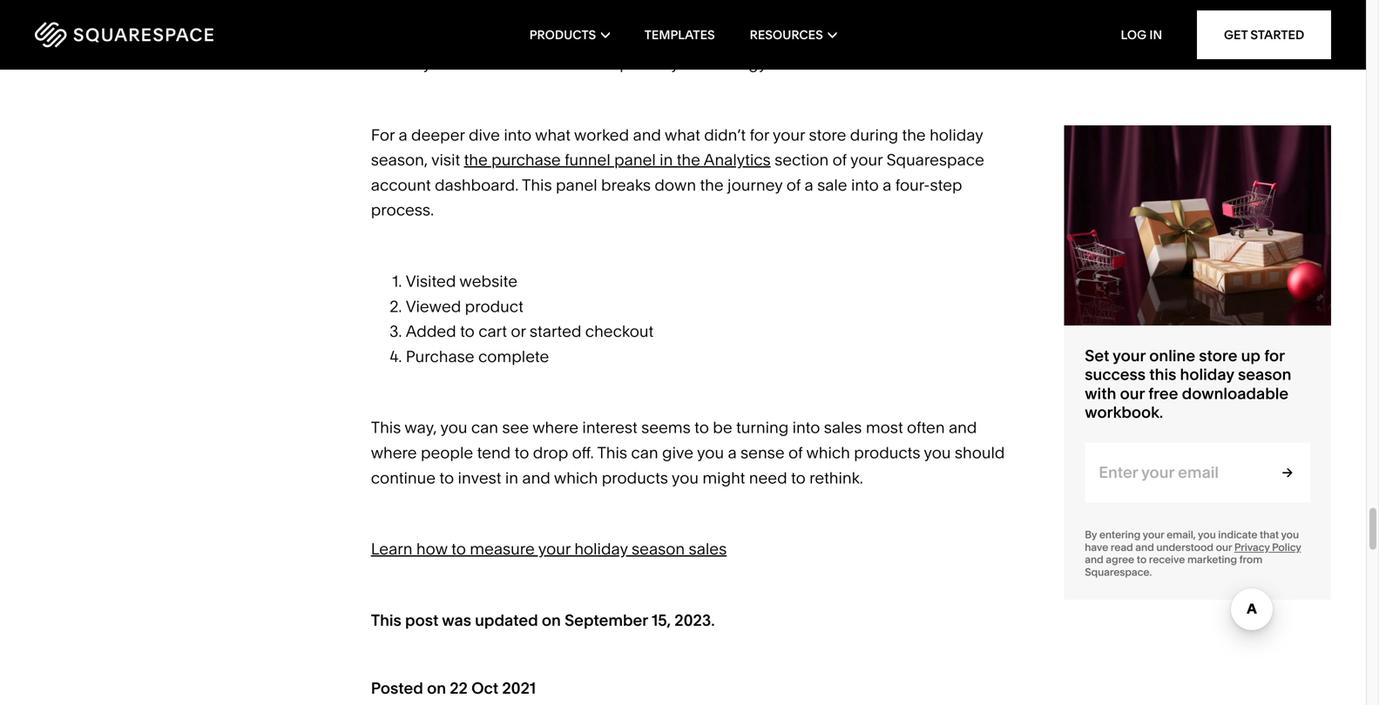 Task type: locate. For each thing, give the bounding box(es) containing it.
0 vertical spatial marketing
[[888, 29, 962, 48]]

you down the give
[[672, 469, 699, 488]]

see
[[502, 418, 529, 438]]

Enter your email email field
[[1085, 443, 1256, 503]]

sales up 'rethink.'
[[824, 418, 862, 438]]

which right out
[[572, 54, 616, 73]]

of right the sense
[[789, 443, 803, 463]]

1 vertical spatial holiday
[[1180, 365, 1235, 384]]

1 vertical spatial marketing
[[1188, 554, 1237, 567]]

1 horizontal spatial season
[[1238, 365, 1292, 384]]

1 horizontal spatial store
[[1199, 346, 1238, 366]]

2 vertical spatial into
[[793, 418, 820, 438]]

1 vertical spatial season
[[632, 540, 685, 559]]

by entering your email, you indicate that you have read and understood our
[[1085, 529, 1299, 554]]

marketing down indicate
[[1188, 554, 1237, 567]]

which down off.
[[554, 469, 598, 488]]

and right read at the right bottom of the page
[[1136, 541, 1154, 554]]

1 horizontal spatial marketing
[[1188, 554, 1237, 567]]

to left "find"
[[494, 54, 509, 73]]

your down social
[[671, 54, 703, 73]]

your down during
[[851, 150, 883, 170]]

keep
[[760, 29, 798, 48]]

part
[[620, 54, 649, 73]]

the up effective.
[[860, 29, 884, 48]]

1 vertical spatial for
[[1265, 346, 1285, 366]]

into inside for a deeper dive into what worked and what didn't for your store during the holiday season, visit
[[504, 125, 532, 144]]

store left up
[[1199, 346, 1238, 366]]

understood
[[1157, 541, 1214, 554]]

on left "22"
[[427, 679, 446, 699]]

0 vertical spatial holiday
[[930, 125, 983, 144]]

1 vertical spatial can
[[631, 443, 658, 463]]

a up might
[[728, 443, 737, 463]]

a right for
[[399, 125, 408, 144]]

funnel
[[565, 150, 611, 170]]

into up purchase
[[504, 125, 532, 144]]

squarespace logo link
[[35, 22, 294, 48]]

holiday inside set your online store up for success this holiday season with our free downloadable workbook.
[[1180, 365, 1235, 384]]

most down track
[[831, 54, 868, 73]]

have
[[1085, 541, 1109, 554]]

0 vertical spatial most
[[831, 54, 868, 73]]

panel
[[614, 150, 656, 170], [556, 175, 597, 195]]

what left the didn't
[[665, 125, 700, 144]]

1 vertical spatial into
[[851, 175, 879, 195]]

2 horizontal spatial holiday
[[1180, 365, 1235, 384]]

your inside section of your squarespace account dashboard. this panel breaks down the journey of a sale into a four-step process.
[[851, 150, 883, 170]]

1 horizontal spatial for
[[1265, 346, 1285, 366]]

your inside set your online store up for success this holiday season with our free downloadable workbook.
[[1113, 346, 1146, 366]]

templates link
[[645, 0, 715, 70]]

the up down at the top of page
[[677, 150, 700, 170]]

1 vertical spatial products
[[602, 469, 668, 488]]

products down the often
[[854, 443, 921, 463]]

september
[[565, 611, 648, 630]]

for a deeper dive into what worked and what didn't for your store during the holiday season, visit
[[371, 125, 987, 170]]

this down interest
[[597, 443, 627, 463]]

this inside section of your squarespace account dashboard. this panel breaks down the journey of a sale into a four-step process.
[[522, 175, 552, 195]]

0 horizontal spatial what
[[535, 125, 571, 144]]

what up purchase
[[535, 125, 571, 144]]

for up analytics at the right top
[[750, 125, 769, 144]]

the inside section of your squarespace account dashboard. this panel breaks down the journey of a sale into a four-step process.
[[700, 175, 724, 195]]

1 vertical spatial store
[[1199, 346, 1238, 366]]

1 horizontal spatial into
[[793, 418, 820, 438]]

visit
[[431, 150, 460, 170]]

section
[[775, 150, 829, 170]]

0 vertical spatial can
[[471, 418, 498, 438]]

learn
[[371, 540, 413, 559]]

0 horizontal spatial can
[[471, 418, 498, 438]]

and up the purchase funnel panel in the analytics link
[[633, 125, 661, 144]]

0 vertical spatial our
[[1120, 384, 1145, 403]]

1 vertical spatial in
[[505, 469, 518, 488]]

rethink.
[[810, 469, 863, 488]]

can
[[471, 418, 498, 438], [631, 443, 658, 463]]

1 horizontal spatial holiday
[[930, 125, 983, 144]]

log             in
[[1121, 27, 1163, 42]]

worked
[[574, 125, 629, 144]]

the down track
[[803, 54, 827, 73]]

1 vertical spatial most
[[866, 418, 903, 438]]

during
[[850, 125, 899, 144]]

where up continue
[[371, 443, 417, 463]]

with
[[1085, 384, 1117, 403]]

what
[[535, 125, 571, 144], [665, 125, 700, 144]]

was right post
[[442, 611, 471, 630]]

free
[[1149, 384, 1179, 403]]

your up section in the right of the page
[[773, 125, 805, 144]]

season,
[[371, 150, 428, 170]]

1 vertical spatial where
[[371, 443, 417, 463]]

22
[[450, 679, 468, 699]]

from
[[1240, 554, 1263, 567]]

where up drop
[[533, 418, 579, 438]]

0 horizontal spatial marketing
[[888, 29, 962, 48]]

for inside for a deeper dive into what worked and what didn't for your store during the holiday season, visit
[[750, 125, 769, 144]]

0 vertical spatial season
[[1238, 365, 1292, 384]]

strategy
[[707, 54, 767, 73]]

the down analytics at the right top
[[700, 175, 724, 195]]

your inside the by entering your email, you indicate that you have read and understood our
[[1143, 529, 1165, 542]]

out
[[545, 54, 569, 73]]

turning
[[736, 418, 789, 438]]

to inside . keep track of the marketing tactics you used to find out which part of your strategy was the most effective.
[[494, 54, 509, 73]]

0 horizontal spatial products
[[602, 469, 668, 488]]

0 vertical spatial for
[[750, 125, 769, 144]]

2 what from the left
[[665, 125, 700, 144]]

0 vertical spatial which
[[572, 54, 616, 73]]

None submit
[[1256, 443, 1311, 503]]

to down see
[[515, 443, 529, 463]]

most inside this way, you can see where interest seems to be turning into sales most often and where people tend to drop off. this can give you a sense of which products you should continue to invest in and which products you might need to rethink.
[[866, 418, 903, 438]]

0 horizontal spatial into
[[504, 125, 532, 144]]

holiday inside for a deeper dive into what worked and what didn't for your store during the holiday season, visit
[[930, 125, 983, 144]]

1 horizontal spatial sales
[[824, 418, 862, 438]]

1 horizontal spatial can
[[631, 443, 658, 463]]

oct
[[471, 679, 499, 699]]

1 horizontal spatial our
[[1216, 541, 1232, 554]]

this way, you can see where interest seems to be turning into sales most often and where people tend to drop off. this can give you a sense of which products you should continue to invest in and which products you might need to rethink.
[[371, 418, 1009, 488]]

you down the often
[[924, 443, 951, 463]]

in up down at the top of page
[[660, 150, 673, 170]]

your right measure
[[538, 540, 571, 559]]

products down the give
[[602, 469, 668, 488]]

for
[[371, 125, 395, 144]]

can down the seems
[[631, 443, 658, 463]]

get started
[[1224, 27, 1305, 42]]

sales up 2023.
[[689, 540, 727, 559]]

to right agree
[[1137, 554, 1147, 567]]

store
[[809, 125, 846, 144], [1199, 346, 1238, 366]]

1 vertical spatial panel
[[556, 175, 597, 195]]

our left free
[[1120, 384, 1145, 403]]

holiday right this
[[1180, 365, 1235, 384]]

a inside this way, you can see where interest seems to be turning into sales most often and where people tend to drop off. this can give you a sense of which products you should continue to invest in and which products you might need to rethink.
[[728, 443, 737, 463]]

1 vertical spatial on
[[427, 679, 446, 699]]

most
[[831, 54, 868, 73], [866, 418, 903, 438]]

products
[[854, 443, 921, 463], [602, 469, 668, 488]]

squarespace.
[[1085, 567, 1152, 579]]

holiday up september
[[575, 540, 628, 559]]

0 horizontal spatial panel
[[556, 175, 597, 195]]

0 horizontal spatial our
[[1120, 384, 1145, 403]]

you inside . keep track of the marketing tactics you used to find out which part of your strategy was the most effective.
[[423, 54, 450, 73]]

1 horizontal spatial where
[[533, 418, 579, 438]]

way,
[[405, 418, 437, 438]]

our left privacy
[[1216, 541, 1232, 554]]

the purchase funnel panel in the analytics
[[464, 150, 771, 170]]

into right turning at the bottom of page
[[793, 418, 820, 438]]

the up squarespace
[[902, 125, 926, 144]]

of right part
[[653, 54, 668, 73]]

measure
[[470, 540, 535, 559]]

0 vertical spatial panel
[[614, 150, 656, 170]]

squarespace logo image
[[35, 22, 213, 48]]

and down drop
[[522, 469, 551, 488]]

0 vertical spatial was
[[770, 54, 799, 73]]

products
[[530, 27, 596, 42]]

to inside "privacy policy and agree         to receive marketing from squarespace."
[[1137, 554, 1147, 567]]

viewed
[[406, 297, 461, 316]]

in inside this way, you can see where interest seems to be turning into sales most often and where people tend to drop off. this can give you a sense of which products you should continue to invest in and which products you might need to rethink.
[[505, 469, 518, 488]]

0 vertical spatial into
[[504, 125, 532, 144]]

products button
[[530, 0, 610, 70]]

into right "sale"
[[851, 175, 879, 195]]

privacy policy link
[[1235, 541, 1301, 554]]

squarespace
[[887, 150, 985, 170]]

0 horizontal spatial in
[[505, 469, 518, 488]]

track
[[802, 29, 838, 48]]

0 horizontal spatial where
[[371, 443, 417, 463]]

store up section in the right of the page
[[809, 125, 846, 144]]

to left cart
[[460, 322, 475, 341]]

1 vertical spatial was
[[442, 611, 471, 630]]

panel up breaks
[[614, 150, 656, 170]]

0 horizontal spatial was
[[442, 611, 471, 630]]

downloadable
[[1182, 384, 1289, 403]]

and inside the by entering your email, you indicate that you have read and understood our
[[1136, 541, 1154, 554]]

on right updated
[[542, 611, 561, 630]]

to down people
[[440, 469, 454, 488]]

your
[[671, 54, 703, 73], [773, 125, 805, 144], [851, 150, 883, 170], [1113, 346, 1146, 366], [1143, 529, 1165, 542], [538, 540, 571, 559]]

you
[[423, 54, 450, 73], [440, 418, 467, 438], [697, 443, 724, 463], [924, 443, 951, 463], [672, 469, 699, 488], [1198, 529, 1216, 542], [1281, 529, 1299, 542]]

tactics
[[371, 54, 420, 73]]

where
[[533, 418, 579, 438], [371, 443, 417, 463]]

a left "sale"
[[805, 175, 814, 195]]

marketing inside "privacy policy and agree         to receive marketing from squarespace."
[[1188, 554, 1237, 567]]

2 vertical spatial holiday
[[575, 540, 628, 559]]

marketing inside . keep track of the marketing tactics you used to find out which part of your strategy was the most effective.
[[888, 29, 962, 48]]

0 horizontal spatial store
[[809, 125, 846, 144]]

for right up
[[1265, 346, 1285, 366]]

0 vertical spatial in
[[660, 150, 673, 170]]

this left way,
[[371, 418, 401, 438]]

sale
[[817, 175, 848, 195]]

to
[[494, 54, 509, 73], [460, 322, 475, 341], [695, 418, 709, 438], [515, 443, 529, 463], [440, 469, 454, 488], [791, 469, 806, 488], [451, 540, 466, 559], [1137, 554, 1147, 567]]

resources button
[[750, 0, 837, 70]]

and
[[633, 125, 661, 144], [949, 418, 977, 438], [522, 469, 551, 488], [1136, 541, 1154, 554], [1085, 554, 1104, 567]]

was
[[770, 54, 799, 73], [442, 611, 471, 630]]

1 horizontal spatial panel
[[614, 150, 656, 170]]

0 vertical spatial sales
[[824, 418, 862, 438]]

1 horizontal spatial what
[[665, 125, 700, 144]]

0 horizontal spatial for
[[750, 125, 769, 144]]

holiday up squarespace
[[930, 125, 983, 144]]

dashboard.
[[435, 175, 519, 195]]

0 vertical spatial products
[[854, 443, 921, 463]]

your right 'set'
[[1113, 346, 1146, 366]]

0 vertical spatial store
[[809, 125, 846, 144]]

15,
[[652, 611, 671, 630]]

was down keep
[[770, 54, 799, 73]]

0 horizontal spatial on
[[427, 679, 446, 699]]

your left email,
[[1143, 529, 1165, 542]]

this down purchase
[[522, 175, 552, 195]]

and inside "privacy policy and agree         to receive marketing from squarespace."
[[1085, 554, 1104, 567]]

you up people
[[440, 418, 467, 438]]

and down the "by"
[[1085, 554, 1104, 567]]

into inside section of your squarespace account dashboard. this panel breaks down the journey of a sale into a four-step process.
[[851, 175, 879, 195]]

panel down funnel
[[556, 175, 597, 195]]

most left the often
[[866, 418, 903, 438]]

need
[[749, 469, 787, 488]]

you left used
[[423, 54, 450, 73]]

1 vertical spatial our
[[1216, 541, 1232, 554]]

1 horizontal spatial was
[[770, 54, 799, 73]]

can up tend
[[471, 418, 498, 438]]

which up 'rethink.'
[[806, 443, 850, 463]]

0 vertical spatial on
[[542, 611, 561, 630]]

marketing up effective.
[[888, 29, 962, 48]]

in down tend
[[505, 469, 518, 488]]

the inside for a deeper dive into what worked and what didn't for your store during the holiday season, visit
[[902, 125, 926, 144]]

0 horizontal spatial sales
[[689, 540, 727, 559]]

online
[[1150, 346, 1196, 366]]

2 horizontal spatial into
[[851, 175, 879, 195]]

didn't
[[704, 125, 746, 144]]

workbook.
[[1085, 403, 1163, 422]]



Task type: vqa. For each thing, say whether or not it's contained in the screenshot.
2023.
yes



Task type: describe. For each thing, give the bounding box(es) containing it.
analytics
[[704, 150, 771, 170]]

visited website viewed product added to cart or started checkout purchase complete
[[406, 272, 654, 366]]

often
[[907, 418, 945, 438]]

how
[[416, 540, 448, 559]]

for inside set your online store up for success this holiday season with our free downloadable workbook.
[[1265, 346, 1285, 366]]

. keep track of the marketing tactics you used to find out which part of your strategy was the most effective.
[[371, 29, 966, 73]]

invest
[[458, 469, 501, 488]]

1 horizontal spatial products
[[854, 443, 921, 463]]

1 horizontal spatial in
[[660, 150, 673, 170]]

continue
[[371, 469, 436, 488]]

updated
[[475, 611, 538, 630]]

1 vertical spatial which
[[806, 443, 850, 463]]

website
[[460, 272, 518, 291]]

our inside set your online store up for success this holiday season with our free downloadable workbook.
[[1120, 384, 1145, 403]]

0 horizontal spatial season
[[632, 540, 685, 559]]

0 horizontal spatial holiday
[[575, 540, 628, 559]]

breaks
[[601, 175, 651, 195]]

complete
[[478, 347, 549, 366]]

.
[[753, 29, 756, 48]]

started
[[530, 322, 582, 341]]

up
[[1241, 346, 1261, 366]]

store inside for a deeper dive into what worked and what didn't for your store during the holiday season, visit
[[809, 125, 846, 144]]

might
[[703, 469, 745, 488]]

tend
[[477, 443, 511, 463]]

our inside the by entering your email, you indicate that you have read and understood our
[[1216, 541, 1232, 554]]

your inside . keep track of the marketing tactics you used to find out which part of your strategy was the most effective.
[[671, 54, 703, 73]]

of up "sale"
[[833, 150, 847, 170]]

learn how to measure your holiday season sales link
[[371, 540, 727, 559]]

you right "that"
[[1281, 529, 1299, 542]]

deeper
[[411, 125, 465, 144]]

entering
[[1100, 529, 1141, 542]]

store inside set your online store up for success this holiday season with our free downloadable workbook.
[[1199, 346, 1238, 366]]

four-
[[896, 175, 930, 195]]

into inside this way, you can see where interest seems to be turning into sales most often and where people tend to drop off. this can give you a sense of which products you should continue to invest in and which products you might need to rethink.
[[793, 418, 820, 438]]

of right track
[[842, 29, 856, 48]]

off.
[[572, 443, 594, 463]]

the up dashboard.
[[464, 150, 488, 170]]

you down be
[[697, 443, 724, 463]]

by
[[1085, 529, 1097, 542]]

a inside for a deeper dive into what worked and what didn't for your store during the holiday season, visit
[[399, 125, 408, 144]]

section of your squarespace account dashboard. this panel breaks down the journey of a sale into a four-step process.
[[371, 150, 988, 220]]

of down section in the right of the page
[[787, 175, 801, 195]]

step
[[930, 175, 963, 195]]

media
[[706, 29, 753, 48]]

learn how to measure your holiday season sales
[[371, 540, 727, 559]]

1 horizontal spatial on
[[542, 611, 561, 630]]

agree
[[1106, 554, 1135, 567]]

and up should at the bottom
[[949, 418, 977, 438]]

0 vertical spatial where
[[533, 418, 579, 438]]

templates
[[645, 27, 715, 42]]

resources
[[750, 27, 823, 42]]

effective.
[[872, 54, 938, 73]]

should
[[955, 443, 1005, 463]]

of inside this way, you can see where interest seems to be turning into sales most often and where people tend to drop off. this can give you a sense of which products you should continue to invest in and which products you might need to rethink.
[[789, 443, 803, 463]]

most inside . keep track of the marketing tactics you used to find out which part of your strategy was the most effective.
[[831, 54, 868, 73]]

seems
[[641, 418, 691, 438]]

privacy
[[1235, 541, 1270, 554]]

1 vertical spatial sales
[[689, 540, 727, 559]]

people
[[421, 443, 473, 463]]

interest
[[582, 418, 638, 438]]

social
[[659, 29, 702, 48]]

2023.
[[675, 611, 715, 630]]

checkout
[[585, 322, 654, 341]]

panel inside section of your squarespace account dashboard. this panel breaks down the journey of a sale into a four-step process.
[[556, 175, 597, 195]]

to right how
[[451, 540, 466, 559]]

to right need
[[791, 469, 806, 488]]

account
[[371, 175, 431, 195]]

be
[[713, 418, 732, 438]]

log             in link
[[1121, 27, 1163, 42]]

indicate
[[1218, 529, 1258, 542]]

social media link
[[659, 29, 753, 48]]

get started link
[[1197, 10, 1331, 59]]

was inside . keep track of the marketing tactics you used to find out which part of your strategy was the most effective.
[[770, 54, 799, 73]]

season inside set your online store up for success this holiday season with our free downloadable workbook.
[[1238, 365, 1292, 384]]

log
[[1121, 27, 1147, 42]]

to inside the visited website viewed product added to cart or started checkout purchase complete
[[460, 322, 475, 341]]

in
[[1150, 27, 1163, 42]]

which inside . keep track of the marketing tactics you used to find out which part of your strategy was the most effective.
[[572, 54, 616, 73]]

give
[[662, 443, 694, 463]]

a left four-
[[883, 175, 892, 195]]

down
[[655, 175, 696, 195]]

get
[[1224, 27, 1248, 42]]

policy
[[1272, 541, 1301, 554]]

sales inside this way, you can see where interest seems to be turning into sales most often and where people tend to drop off. this can give you a sense of which products you should continue to invest in and which products you might need to rethink.
[[824, 418, 862, 438]]

1 what from the left
[[535, 125, 571, 144]]

posted
[[371, 679, 423, 699]]

your inside for a deeper dive into what worked and what didn't for your store during the holiday season, visit
[[773, 125, 805, 144]]

success
[[1085, 365, 1146, 384]]

or
[[511, 322, 526, 341]]

this post was updated on september 15, 2023.
[[371, 611, 715, 630]]

journey
[[728, 175, 783, 195]]

the purchase funnel panel in the analytics link
[[464, 150, 771, 170]]

that
[[1260, 529, 1279, 542]]

to left be
[[695, 418, 709, 438]]

and inside for a deeper dive into what worked and what didn't for your store during the holiday season, visit
[[633, 125, 661, 144]]

product
[[465, 297, 524, 316]]

privacy policy and agree         to receive marketing from squarespace.
[[1085, 541, 1301, 579]]

find
[[513, 54, 541, 73]]

social media
[[659, 29, 753, 48]]

sense
[[741, 443, 785, 463]]

receive
[[1149, 554, 1185, 567]]

set
[[1085, 346, 1110, 366]]

this left post
[[371, 611, 402, 630]]

you right email,
[[1198, 529, 1216, 542]]

started
[[1251, 27, 1305, 42]]

2021
[[502, 679, 536, 699]]

post
[[405, 611, 439, 630]]

this
[[1150, 365, 1177, 384]]

2 vertical spatial which
[[554, 469, 598, 488]]

cart
[[479, 322, 507, 341]]



